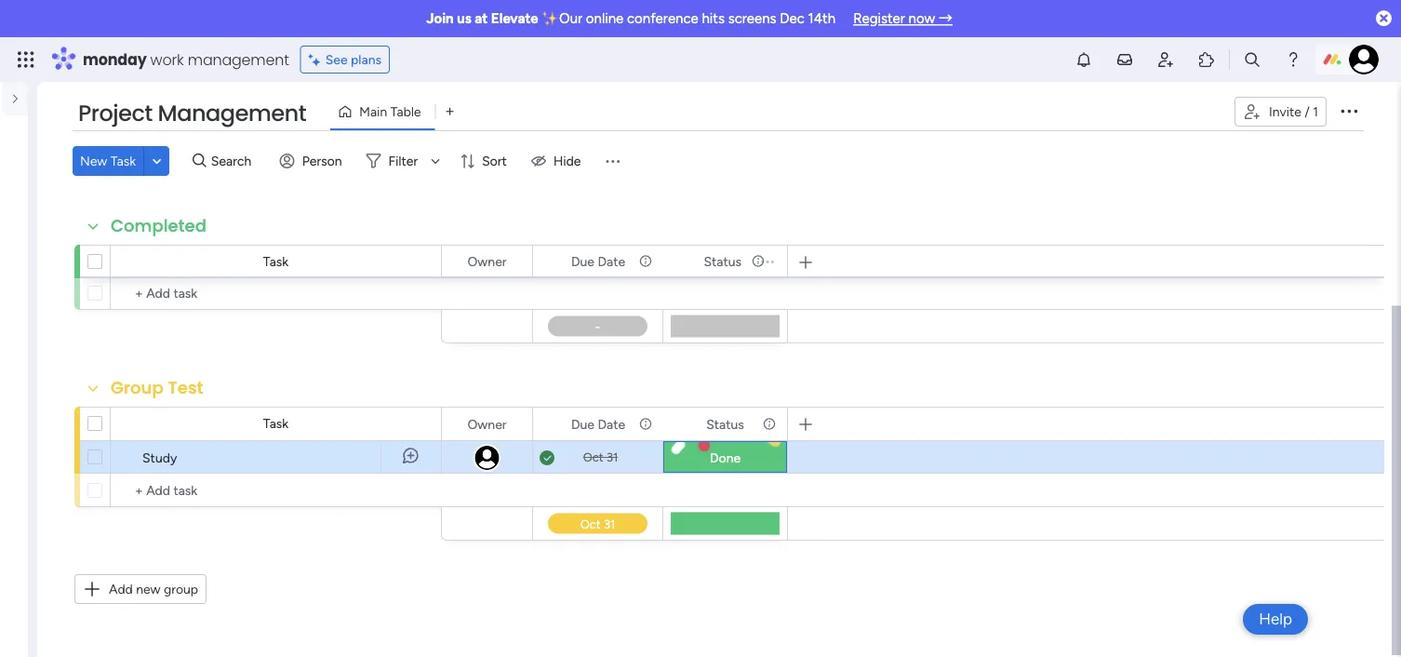 Task type: describe. For each thing, give the bounding box(es) containing it.
31
[[607, 450, 618, 465]]

register
[[854, 10, 905, 27]]

column information image for completed
[[760, 254, 775, 269]]

2 status field from the top
[[702, 414, 749, 434]]

now
[[909, 10, 936, 27]]

column information image for group test
[[638, 416, 653, 431]]

completed
[[111, 214, 207, 238]]

new task
[[80, 153, 136, 169]]

us
[[457, 10, 472, 27]]

filter button
[[359, 146, 447, 176]]

/
[[1305, 104, 1310, 120]]

2 due from the top
[[571, 416, 595, 432]]

main table
[[359, 104, 421, 120]]

work
[[150, 49, 184, 70]]

dec
[[780, 10, 805, 27]]

14th
[[808, 10, 836, 27]]

management
[[188, 49, 289, 70]]

owner for group test
[[468, 416, 507, 432]]

owner field for completed
[[463, 251, 511, 271]]

project management
[[78, 98, 306, 129]]

sort
[[482, 153, 507, 169]]

search everything image
[[1243, 50, 1262, 69]]

owner field for group test
[[463, 414, 511, 434]]

task inside 'new task' button
[[110, 153, 136, 169]]

2 + add task text field from the top
[[120, 479, 433, 502]]

see
[[325, 52, 348, 67]]

see plans
[[325, 52, 382, 67]]

status for second status field from the bottom
[[707, 253, 744, 269]]

due date field for group test's column information icon
[[567, 414, 630, 434]]

Group Test field
[[106, 376, 208, 400]]

main
[[359, 104, 387, 120]]

new task button
[[73, 146, 143, 176]]

1 + add task text field from the top
[[120, 282, 433, 304]]

monday
[[83, 49, 147, 70]]

select product image
[[17, 50, 35, 69]]

options image
[[1338, 99, 1361, 122]]

screens
[[728, 10, 777, 27]]

management
[[158, 98, 306, 129]]

register now →
[[854, 10, 953, 27]]

study
[[142, 450, 177, 465]]

container image
[[18, 185, 36, 203]]

1 due date from the top
[[571, 253, 626, 269]]

Project Management field
[[74, 98, 311, 129]]

angle down image
[[152, 154, 161, 168]]

1 status field from the top
[[702, 251, 749, 271]]

sort button
[[452, 146, 518, 176]]

menu image
[[603, 152, 622, 170]]

project
[[78, 98, 152, 129]]

help button
[[1244, 604, 1309, 635]]

our
[[559, 10, 583, 27]]



Task type: vqa. For each thing, say whether or not it's contained in the screenshot.
Option
yes



Task type: locate. For each thing, give the bounding box(es) containing it.
1 date from the top
[[598, 253, 626, 269]]

column information image
[[638, 254, 653, 269], [762, 416, 777, 431]]

0 vertical spatial owner field
[[463, 251, 511, 271]]

0 vertical spatial due
[[571, 253, 595, 269]]

conference
[[627, 10, 699, 27]]

Due Date field
[[567, 251, 630, 271], [567, 414, 630, 434]]

0 vertical spatial + add task text field
[[120, 282, 433, 304]]

join us at elevate ✨ our online conference hits screens dec 14th
[[426, 10, 836, 27]]

table
[[391, 104, 421, 120]]

Completed field
[[106, 214, 211, 238]]

→
[[939, 10, 953, 27]]

1 vertical spatial task
[[263, 254, 289, 269]]

owner
[[468, 253, 507, 269], [468, 416, 507, 432]]

status
[[707, 253, 744, 269], [707, 416, 744, 432]]

help image
[[1284, 50, 1303, 69]]

notifications image
[[1075, 50, 1094, 69]]

1 vertical spatial column information image
[[638, 416, 653, 431]]

add new group
[[109, 581, 198, 597]]

1 vertical spatial + add task text field
[[120, 479, 433, 502]]

due
[[571, 253, 595, 269], [571, 416, 595, 432]]

at
[[475, 10, 488, 27]]

1 vertical spatial due
[[571, 416, 595, 432]]

Owner field
[[463, 251, 511, 271], [463, 414, 511, 434]]

new
[[136, 581, 161, 597]]

1 vertical spatial date
[[598, 416, 626, 432]]

1 owner field from the top
[[463, 251, 511, 271]]

online
[[586, 10, 624, 27]]

column information image for group test
[[762, 416, 777, 431]]

register now → link
[[854, 10, 953, 27]]

Search field
[[206, 148, 262, 174]]

v2 search image
[[193, 151, 206, 171]]

1 vertical spatial due date field
[[567, 414, 630, 434]]

apps image
[[1198, 50, 1216, 69]]

1 horizontal spatial column information image
[[760, 254, 775, 269]]

1 vertical spatial due date
[[571, 416, 626, 432]]

0 vertical spatial column information image
[[760, 254, 775, 269]]

1 vertical spatial column information image
[[762, 416, 777, 431]]

1 horizontal spatial column information image
[[762, 416, 777, 431]]

v2 done deadline image
[[540, 449, 555, 467]]

add
[[109, 581, 133, 597]]

done
[[710, 450, 741, 466]]

1
[[1313, 104, 1319, 120]]

workspace options image
[[19, 185, 37, 203]]

0 vertical spatial date
[[598, 253, 626, 269]]

task
[[110, 153, 136, 169], [263, 254, 289, 269], [263, 416, 289, 431]]

hide
[[554, 153, 581, 169]]

0 vertical spatial status field
[[702, 251, 749, 271]]

person
[[302, 153, 342, 169]]

+ Add task text field
[[120, 282, 433, 304], [120, 479, 433, 502]]

0 vertical spatial due date field
[[567, 251, 630, 271]]

2 status from the top
[[707, 416, 744, 432]]

new
[[80, 153, 107, 169]]

my work image
[[17, 132, 34, 148]]

filter
[[389, 153, 418, 169]]

1 owner from the top
[[468, 253, 507, 269]]

help
[[1259, 610, 1293, 629]]

monday work management
[[83, 49, 289, 70]]

1 vertical spatial status field
[[702, 414, 749, 434]]

column information image for completed
[[638, 254, 653, 269]]

oct
[[583, 450, 604, 465]]

test
[[168, 376, 203, 400]]

invite / 1 button
[[1235, 97, 1327, 127]]

home image
[[17, 99, 35, 117]]

2 owner field from the top
[[463, 414, 511, 434]]

hits
[[702, 10, 725, 27]]

group
[[164, 581, 198, 597]]

date
[[598, 253, 626, 269], [598, 416, 626, 432]]

0 vertical spatial task
[[110, 153, 136, 169]]

task for completed
[[263, 254, 289, 269]]

person button
[[272, 146, 353, 176]]

Status field
[[702, 251, 749, 271], [702, 414, 749, 434]]

0 vertical spatial column information image
[[638, 254, 653, 269]]

2 owner from the top
[[468, 416, 507, 432]]

task for group test
[[263, 416, 289, 431]]

invite
[[1269, 104, 1302, 120]]

group test
[[111, 376, 203, 400]]

invite / 1
[[1269, 104, 1319, 120]]

1 due from the top
[[571, 253, 595, 269]]

1 vertical spatial status
[[707, 416, 744, 432]]

group
[[111, 376, 164, 400]]

arrow down image
[[424, 150, 447, 172]]

option
[[0, 260, 28, 263]]

1 vertical spatial owner field
[[463, 414, 511, 434]]

due date field for column information image associated with completed
[[567, 251, 630, 271]]

invite members image
[[1157, 50, 1175, 69]]

plans
[[351, 52, 382, 67]]

hide button
[[524, 146, 592, 176]]

2 date from the top
[[598, 416, 626, 432]]

main table button
[[331, 97, 435, 127]]

elevate
[[491, 10, 539, 27]]

owner for completed
[[468, 253, 507, 269]]

see plans button
[[300, 46, 390, 74]]

2 due date field from the top
[[567, 414, 630, 434]]

2 due date from the top
[[571, 416, 626, 432]]

0 vertical spatial status
[[707, 253, 744, 269]]

bob builder image
[[1350, 45, 1379, 74]]

1 vertical spatial owner
[[468, 416, 507, 432]]

status for 2nd status field from the top of the page
[[707, 416, 744, 432]]

inbox image
[[1116, 50, 1135, 69]]

list box
[[0, 257, 37, 544]]

2 vertical spatial task
[[263, 416, 289, 431]]

1 status from the top
[[707, 253, 744, 269]]

due date
[[571, 253, 626, 269], [571, 416, 626, 432]]

join
[[426, 10, 454, 27]]

1 due date field from the top
[[567, 251, 630, 271]]

column information image
[[760, 254, 775, 269], [638, 416, 653, 431]]

0 horizontal spatial column information image
[[638, 416, 653, 431]]

add new group button
[[74, 574, 207, 604]]

0 vertical spatial owner
[[468, 253, 507, 269]]

oct 31
[[583, 450, 618, 465]]

✨
[[542, 10, 556, 27]]

0 vertical spatial due date
[[571, 253, 626, 269]]

0 horizontal spatial column information image
[[638, 254, 653, 269]]

add view image
[[446, 105, 454, 118]]



